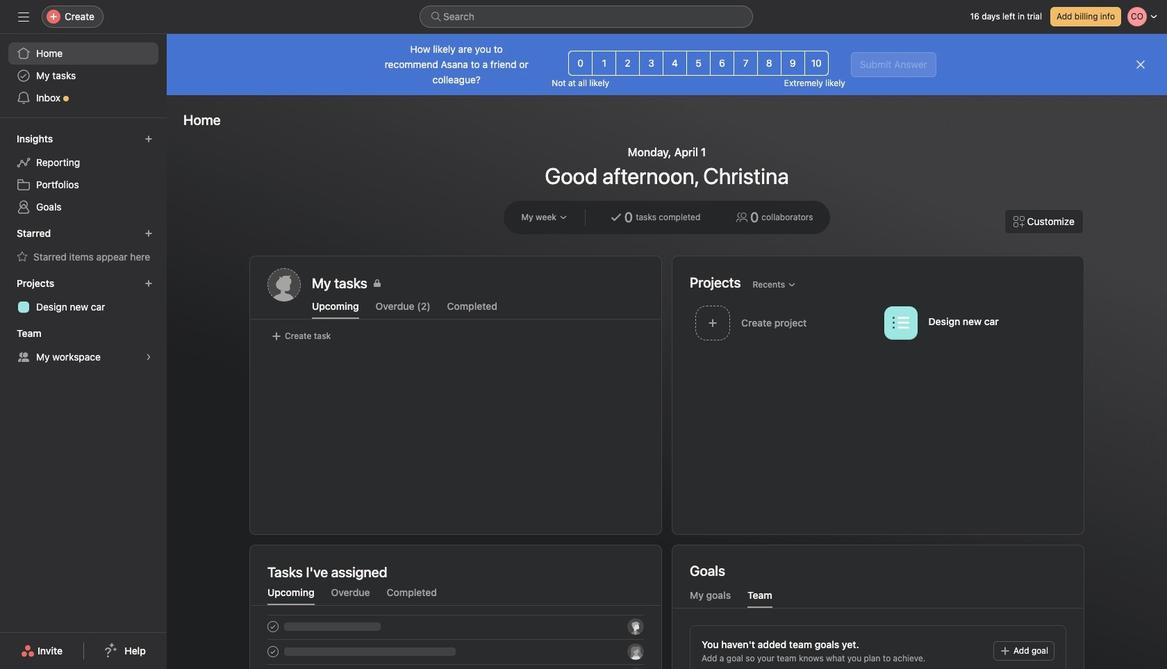Task type: locate. For each thing, give the bounding box(es) containing it.
new project or portfolio image
[[145, 279, 153, 288]]

None radio
[[592, 51, 617, 76], [616, 51, 640, 76], [592, 51, 617, 76], [616, 51, 640, 76]]

projects element
[[0, 271, 167, 321]]

hide sidebar image
[[18, 11, 29, 22]]

list box
[[420, 6, 753, 28]]

list item
[[690, 302, 879, 344]]

None radio
[[569, 51, 593, 76], [640, 51, 664, 76], [663, 51, 687, 76], [687, 51, 711, 76], [710, 51, 735, 76], [734, 51, 758, 76], [758, 51, 782, 76], [781, 51, 805, 76], [805, 51, 829, 76], [569, 51, 593, 76], [640, 51, 664, 76], [663, 51, 687, 76], [687, 51, 711, 76], [710, 51, 735, 76], [734, 51, 758, 76], [758, 51, 782, 76], [781, 51, 805, 76], [805, 51, 829, 76]]

add items to starred image
[[145, 229, 153, 238]]

list image
[[893, 315, 909, 331]]

new insights image
[[145, 135, 153, 143]]

option group
[[569, 51, 829, 76]]

teams element
[[0, 321, 167, 371]]

see details, my workspace image
[[145, 353, 153, 361]]



Task type: describe. For each thing, give the bounding box(es) containing it.
starred element
[[0, 221, 167, 271]]

add profile photo image
[[268, 268, 301, 302]]

dismiss image
[[1136, 59, 1147, 70]]

insights element
[[0, 127, 167, 221]]

global element
[[0, 34, 167, 117]]



Task type: vqa. For each thing, say whether or not it's contained in the screenshot.
Projects element
yes



